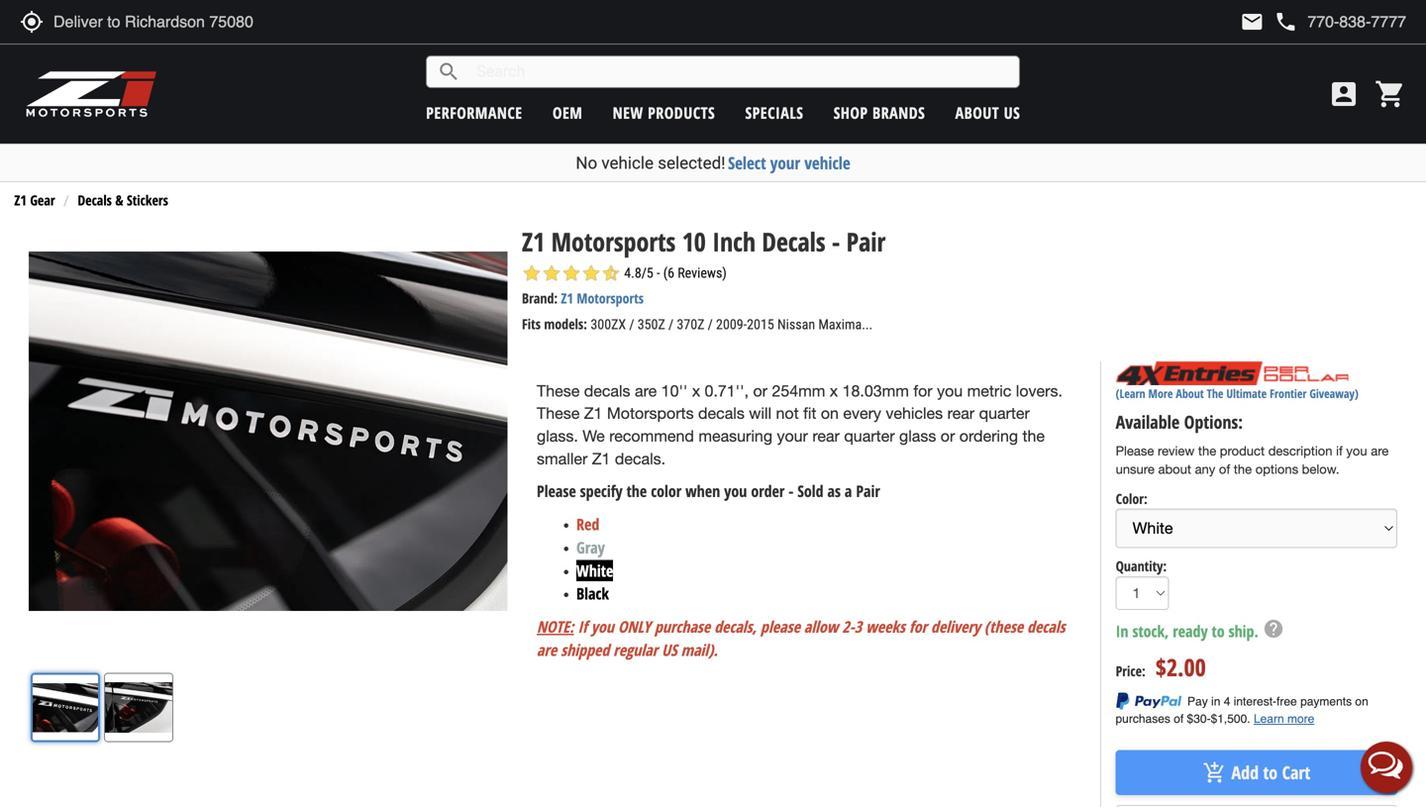 Task type: locate. For each thing, give the bounding box(es) containing it.
decals left '&'
[[78, 191, 112, 210]]

add_shopping_cart
[[1204, 761, 1227, 785]]

maxima...
[[819, 317, 873, 333]]

quarter
[[980, 404, 1030, 423], [845, 427, 895, 445]]

0 vertical spatial these
[[537, 382, 580, 400]]

0 horizontal spatial vehicle
[[602, 153, 654, 173]]

0 horizontal spatial rear
[[813, 427, 840, 445]]

2-
[[843, 616, 855, 638]]

370z
[[677, 317, 705, 333]]

0 horizontal spatial please
[[537, 481, 576, 502]]

rear
[[948, 404, 975, 423], [813, 427, 840, 445]]

1 horizontal spatial about
[[1177, 386, 1205, 402]]

if you only purchase decals, please allow 2-3 weeks for delivery (these decals are shipped regular us mail).
[[537, 616, 1066, 661]]

delivery
[[932, 616, 981, 638]]

decals & stickers link
[[78, 191, 168, 210]]

1 horizontal spatial or
[[941, 427, 956, 445]]

the right ordering
[[1023, 427, 1045, 445]]

about
[[1159, 462, 1192, 477]]

1 vertical spatial about
[[1177, 386, 1205, 402]]

1 horizontal spatial vehicle
[[805, 152, 851, 174]]

0 vertical spatial to
[[1212, 621, 1225, 642]]

for inside if you only purchase decals, please allow 2-3 weeks for delivery (these decals are shipped regular us mail).
[[910, 616, 928, 638]]

metric
[[968, 382, 1012, 400]]

motorsports down star_half
[[577, 289, 644, 308]]

your
[[771, 152, 801, 174], [777, 427, 808, 445]]

allow
[[805, 616, 839, 638]]

on
[[821, 404, 839, 423]]

10''
[[662, 382, 688, 400]]

x up on
[[830, 382, 839, 400]]

motorsports inside these decals are 10'' x 0.71'', or 254mm x 18.03mm for you metric lovers. these z1 motorsports decals will not fit on every vehicles rear quarter glass. we recommend measuring your rear quarter glass or ordering the smaller z1 decals.
[[607, 404, 694, 423]]

please
[[1116, 444, 1155, 459], [537, 481, 576, 502]]

1 vertical spatial decals
[[762, 224, 826, 259]]

0 vertical spatial or
[[754, 382, 768, 400]]

are down note:
[[537, 640, 557, 661]]

stickers
[[127, 191, 168, 210]]

0 horizontal spatial are
[[537, 640, 557, 661]]

0 horizontal spatial x
[[692, 382, 701, 400]]

decals right inch
[[762, 224, 826, 259]]

nissan
[[778, 317, 816, 333]]

1 vertical spatial decals
[[699, 404, 745, 423]]

to right add
[[1264, 761, 1279, 785]]

0 vertical spatial pair
[[847, 224, 886, 259]]

pair up maxima...
[[847, 224, 886, 259]]

-
[[832, 224, 841, 259], [789, 481, 794, 502]]

vehicle
[[805, 152, 851, 174], [602, 153, 654, 173]]

0 horizontal spatial decals
[[584, 382, 631, 400]]

0 vertical spatial please
[[1116, 444, 1155, 459]]

rear up ordering
[[948, 404, 975, 423]]

shop
[[834, 102, 869, 123]]

0 vertical spatial for
[[914, 382, 933, 400]]

of
[[1220, 462, 1231, 477]]

giveaway)
[[1310, 386, 1359, 402]]

2 horizontal spatial /
[[708, 317, 713, 333]]

quarter down every
[[845, 427, 895, 445]]

0 vertical spatial decals
[[78, 191, 112, 210]]

2 x from the left
[[830, 382, 839, 400]]

z1 gear
[[14, 191, 55, 210]]

z1 up brand:
[[522, 224, 545, 259]]

your right the select
[[771, 152, 801, 174]]

decals
[[78, 191, 112, 210], [762, 224, 826, 259]]

pair right the a
[[856, 481, 881, 502]]

0 vertical spatial quarter
[[980, 404, 1030, 423]]

0 horizontal spatial /
[[630, 317, 635, 333]]

are left 10'' on the top left of the page
[[635, 382, 657, 400]]

vehicle down shop on the top right of page
[[805, 152, 851, 174]]

selected!
[[658, 153, 726, 173]]

to inside in stock, ready to ship. help
[[1212, 621, 1225, 642]]

0 vertical spatial motorsports
[[552, 224, 676, 259]]

to left ship. at the bottom of the page
[[1212, 621, 1225, 642]]

1 vertical spatial for
[[910, 616, 928, 638]]

motorsports up star_half
[[552, 224, 676, 259]]

z1 up the we at the bottom left of the page
[[584, 404, 603, 423]]

x
[[692, 382, 701, 400], [830, 382, 839, 400]]

no vehicle selected! select your vehicle
[[576, 152, 851, 174]]

are inside these decals are 10'' x 0.71'', or 254mm x 18.03mm for you metric lovers. these z1 motorsports decals will not fit on every vehicles rear quarter glass. we recommend measuring your rear quarter glass or ordering the smaller z1 decals.
[[635, 382, 657, 400]]

please up the unsure
[[1116, 444, 1155, 459]]

account_box
[[1329, 78, 1361, 110]]

- up maxima...
[[832, 224, 841, 259]]

Search search field
[[461, 57, 1020, 87]]

0 vertical spatial -
[[832, 224, 841, 259]]

1 vertical spatial are
[[1372, 444, 1390, 459]]

shop brands
[[834, 102, 926, 123]]

shipped
[[561, 640, 610, 661]]

2 horizontal spatial are
[[1372, 444, 1390, 459]]

2 vertical spatial are
[[537, 640, 557, 661]]

0 horizontal spatial about
[[956, 102, 1000, 123]]

new
[[613, 102, 644, 123]]

decals inside if you only purchase decals, please allow 2-3 weeks for delivery (these decals are shipped regular us mail).
[[1028, 616, 1066, 638]]

about left the
[[1177, 386, 1205, 402]]

or up the will
[[754, 382, 768, 400]]

- left sold
[[789, 481, 794, 502]]

for
[[914, 382, 933, 400], [910, 616, 928, 638]]

mail phone
[[1241, 10, 1299, 34]]

you left order
[[725, 481, 748, 502]]

2 these from the top
[[537, 404, 580, 423]]

motorsports
[[552, 224, 676, 259], [577, 289, 644, 308], [607, 404, 694, 423]]

decals right '(these'
[[1028, 616, 1066, 638]]

your down not
[[777, 427, 808, 445]]

for up vehicles
[[914, 382, 933, 400]]

0 vertical spatial decals
[[584, 382, 631, 400]]

select your vehicle link
[[728, 152, 851, 174]]

0 horizontal spatial quarter
[[845, 427, 895, 445]]

1 vertical spatial please
[[537, 481, 576, 502]]

1 vertical spatial quarter
[[845, 427, 895, 445]]

300zx
[[591, 317, 626, 333]]

color
[[651, 481, 682, 502]]

1 horizontal spatial -
[[832, 224, 841, 259]]

the
[[1023, 427, 1045, 445], [1199, 444, 1217, 459], [1235, 462, 1253, 477], [627, 481, 647, 502]]

if
[[578, 616, 588, 638]]

2 horizontal spatial decals
[[1028, 616, 1066, 638]]

help
[[1263, 618, 1285, 640]]

you left the metric
[[938, 382, 963, 400]]

vehicle right no
[[602, 153, 654, 173]]

performance
[[426, 102, 523, 123]]

/ left 350z
[[630, 317, 635, 333]]

/ right 350z
[[669, 317, 674, 333]]

about left us
[[956, 102, 1000, 123]]

1 vertical spatial or
[[941, 427, 956, 445]]

0 vertical spatial are
[[635, 382, 657, 400]]

you inside if you only purchase decals, please allow 2-3 weeks for delivery (these decals are shipped regular us mail).
[[591, 616, 614, 638]]

or
[[754, 382, 768, 400], [941, 427, 956, 445]]

will
[[749, 404, 772, 423]]

0 vertical spatial rear
[[948, 404, 975, 423]]

rear down on
[[813, 427, 840, 445]]

$2.00
[[1156, 651, 1207, 684]]

phone link
[[1275, 10, 1407, 34]]

2015
[[747, 317, 775, 333]]

specials
[[746, 102, 804, 123]]

x right 10'' on the top left of the page
[[692, 382, 701, 400]]

0 horizontal spatial or
[[754, 382, 768, 400]]

quarter down the metric
[[980, 404, 1030, 423]]

the left color
[[627, 481, 647, 502]]

1 horizontal spatial x
[[830, 382, 839, 400]]

1 horizontal spatial decals
[[699, 404, 745, 423]]

are
[[635, 382, 657, 400], [1372, 444, 1390, 459], [537, 640, 557, 661]]

these
[[537, 382, 580, 400], [537, 404, 580, 423]]

1 horizontal spatial are
[[635, 382, 657, 400]]

no
[[576, 153, 598, 173]]

these decals are 10'' x 0.71'', or 254mm x 18.03mm for you metric lovers. these z1 motorsports decals will not fit on every vehicles rear quarter glass. we recommend measuring your rear quarter glass or ordering the smaller z1 decals.
[[537, 382, 1063, 468]]

1 horizontal spatial please
[[1116, 444, 1155, 459]]

0 horizontal spatial decals
[[78, 191, 112, 210]]

ultimate
[[1227, 386, 1268, 402]]

please down smaller at the left bottom of the page
[[537, 481, 576, 502]]

1 horizontal spatial /
[[669, 317, 674, 333]]

you right if
[[1347, 444, 1368, 459]]

about us link
[[956, 102, 1021, 123]]

1 vertical spatial these
[[537, 404, 580, 423]]

available
[[1116, 410, 1180, 434]]

1 vertical spatial rear
[[813, 427, 840, 445]]

a
[[845, 481, 853, 502]]

decals up the we at the bottom left of the page
[[584, 382, 631, 400]]

1 horizontal spatial decals
[[762, 224, 826, 259]]

decals down 0.71'',
[[699, 404, 745, 423]]

1 horizontal spatial rear
[[948, 404, 975, 423]]

account_box link
[[1324, 78, 1366, 110]]

star_half
[[602, 264, 621, 284]]

1 vertical spatial to
[[1264, 761, 1279, 785]]

new products link
[[613, 102, 716, 123]]

0 horizontal spatial -
[[789, 481, 794, 502]]

purchase
[[655, 616, 711, 638]]

options:
[[1185, 410, 1244, 434]]

2 vertical spatial motorsports
[[607, 404, 694, 423]]

0 vertical spatial your
[[771, 152, 801, 174]]

z1 down the we at the bottom left of the page
[[592, 450, 611, 468]]

about
[[956, 102, 1000, 123], [1177, 386, 1205, 402]]

motorsports up recommend
[[607, 404, 694, 423]]

quantity:
[[1116, 557, 1167, 576]]

you right the 'if' on the bottom of the page
[[591, 616, 614, 638]]

1 vertical spatial your
[[777, 427, 808, 445]]

are right if
[[1372, 444, 1390, 459]]

the right of
[[1235, 462, 1253, 477]]

1 / from the left
[[630, 317, 635, 333]]

mail).
[[681, 640, 718, 661]]

254mm
[[772, 382, 826, 400]]

2 vertical spatial decals
[[1028, 616, 1066, 638]]

/ right 370z
[[708, 317, 713, 333]]

z1
[[14, 191, 27, 210], [522, 224, 545, 259], [561, 289, 574, 308], [584, 404, 603, 423], [592, 450, 611, 468]]

0 horizontal spatial to
[[1212, 621, 1225, 642]]

color:
[[1116, 489, 1148, 508]]

or right glass
[[941, 427, 956, 445]]

are inside (learn more about the ultimate frontier giveaway) available options: please review the product description if you are unsure about any of the options below.
[[1372, 444, 1390, 459]]

you inside these decals are 10'' x 0.71'', or 254mm x 18.03mm for you metric lovers. these z1 motorsports decals will not fit on every vehicles rear quarter glass. we recommend measuring your rear quarter glass or ordering the smaller z1 decals.
[[938, 382, 963, 400]]

for inside these decals are 10'' x 0.71'', or 254mm x 18.03mm for you metric lovers. these z1 motorsports decals will not fit on every vehicles rear quarter glass. we recommend measuring your rear quarter glass or ordering the smaller z1 decals.
[[914, 382, 933, 400]]

for right weeks
[[910, 616, 928, 638]]



Task type: describe. For each thing, give the bounding box(es) containing it.
if
[[1337, 444, 1344, 459]]

the
[[1208, 386, 1224, 402]]

my_location
[[20, 10, 44, 34]]

z1 gear link
[[14, 191, 55, 210]]

price: $2.00
[[1116, 651, 1207, 684]]

any
[[1196, 462, 1216, 477]]

1 x from the left
[[692, 382, 701, 400]]

10
[[682, 224, 706, 259]]

black
[[577, 583, 609, 605]]

recommend
[[610, 427, 695, 445]]

in
[[1116, 621, 1129, 642]]

z1 motorsports 10 inch decals - pair star star star star star_half 4.8/5 - (6 reviews) brand: z1 motorsports fits models: 300zx / 350z / 370z / 2009-2015 nissan maxima...
[[522, 224, 886, 334]]

- inside 'z1 motorsports 10 inch decals - pair star star star star star_half 4.8/5 - (6 reviews) brand: z1 motorsports fits models: 300zx / 350z / 370z / 2009-2015 nissan maxima...'
[[832, 224, 841, 259]]

decals,
[[715, 616, 757, 638]]

decals inside 'z1 motorsports 10 inch decals - pair star star star star star_half 4.8/5 - (6 reviews) brand: z1 motorsports fits models: 300zx / 350z / 370z / 2009-2015 nissan maxima...'
[[762, 224, 826, 259]]

18.03mm
[[843, 382, 910, 400]]

vehicle inside no vehicle selected! select your vehicle
[[602, 153, 654, 173]]

cart
[[1283, 761, 1311, 785]]

fits
[[522, 315, 541, 334]]

specify
[[580, 481, 623, 502]]

in stock, ready to ship. help
[[1116, 618, 1285, 642]]

(learn
[[1116, 386, 1146, 402]]

when
[[686, 481, 721, 502]]

specials link
[[746, 102, 804, 123]]

red gray white black
[[577, 514, 614, 605]]

for for delivery
[[910, 616, 928, 638]]

1 horizontal spatial quarter
[[980, 404, 1030, 423]]

are inside if you only purchase decals, please allow 2-3 weeks for delivery (these decals are shipped regular us mail).
[[537, 640, 557, 661]]

unsure
[[1116, 462, 1155, 477]]

product
[[1221, 444, 1266, 459]]

1 vertical spatial motorsports
[[577, 289, 644, 308]]

products
[[648, 102, 716, 123]]

measuring
[[699, 427, 773, 445]]

more
[[1149, 386, 1174, 402]]

red
[[577, 514, 600, 535]]

us
[[1004, 102, 1021, 123]]

2 star from the left
[[542, 264, 562, 284]]

z1 left gear
[[14, 191, 27, 210]]

lovers.
[[1017, 382, 1063, 400]]

white
[[577, 560, 614, 581]]

price:
[[1116, 662, 1146, 681]]

your inside these decals are 10'' x 0.71'', or 254mm x 18.03mm for you metric lovers. these z1 motorsports decals will not fit on every vehicles rear quarter glass. we recommend measuring your rear quarter glass or ordering the smaller z1 decals.
[[777, 427, 808, 445]]

2 / from the left
[[669, 317, 674, 333]]

(learn more about the ultimate frontier giveaway) link
[[1116, 386, 1359, 402]]

smaller
[[537, 450, 588, 468]]

new products
[[613, 102, 716, 123]]

(learn more about the ultimate frontier giveaway) available options: please review the product description if you are unsure about any of the options below.
[[1116, 386, 1390, 477]]

frontier
[[1270, 386, 1307, 402]]

not
[[776, 404, 799, 423]]

0 vertical spatial about
[[956, 102, 1000, 123]]

1 these from the top
[[537, 382, 580, 400]]

glass
[[900, 427, 937, 445]]

ready
[[1174, 621, 1209, 642]]

weeks
[[866, 616, 906, 638]]

shopping_cart link
[[1370, 78, 1407, 110]]

vehicles
[[886, 404, 944, 423]]

about us
[[956, 102, 1021, 123]]

the up any in the right of the page
[[1199, 444, 1217, 459]]

brand:
[[522, 289, 558, 308]]

models:
[[544, 315, 588, 334]]

4.8/5 -
[[625, 265, 660, 282]]

please inside (learn more about the ultimate frontier giveaway) available options: please review the product description if you are unsure about any of the options below.
[[1116, 444, 1155, 459]]

350z
[[638, 317, 666, 333]]

1 vertical spatial pair
[[856, 481, 881, 502]]

z1 up models:
[[561, 289, 574, 308]]

gray
[[577, 537, 605, 558]]

brands
[[873, 102, 926, 123]]

phone
[[1275, 10, 1299, 34]]

shop brands link
[[834, 102, 926, 123]]

description
[[1269, 444, 1333, 459]]

select
[[728, 152, 767, 174]]

fit
[[804, 404, 817, 423]]

us
[[662, 640, 678, 661]]

4 star from the left
[[582, 264, 602, 284]]

you inside (learn more about the ultimate frontier giveaway) available options: please review the product description if you are unsure about any of the options below.
[[1347, 444, 1368, 459]]

1 star from the left
[[522, 264, 542, 284]]

sold
[[798, 481, 824, 502]]

3 / from the left
[[708, 317, 713, 333]]

the inside these decals are 10'' x 0.71'', or 254mm x 18.03mm for you metric lovers. these z1 motorsports decals will not fit on every vehicles rear quarter glass. we recommend measuring your rear quarter glass or ordering the smaller z1 decals.
[[1023, 427, 1045, 445]]

only
[[618, 616, 651, 638]]

below.
[[1303, 462, 1340, 477]]

1 horizontal spatial to
[[1264, 761, 1279, 785]]

ordering
[[960, 427, 1019, 445]]

oem link
[[553, 102, 583, 123]]

z1 motorsports link
[[561, 289, 644, 308]]

shopping_cart
[[1375, 78, 1407, 110]]

about inside (learn more about the ultimate frontier giveaway) available options: please review the product description if you are unsure about any of the options below.
[[1177, 386, 1205, 402]]

3 star from the left
[[562, 264, 582, 284]]

as
[[828, 481, 841, 502]]

0.71'',
[[705, 382, 749, 400]]

mail link
[[1241, 10, 1265, 34]]

z1 motorsports logo image
[[25, 69, 158, 119]]

inch
[[713, 224, 756, 259]]

pair inside 'z1 motorsports 10 inch decals - pair star star star star star_half 4.8/5 - (6 reviews) brand: z1 motorsports fits models: 300zx / 350z / 370z / 2009-2015 nissan maxima...'
[[847, 224, 886, 259]]

decals.
[[615, 450, 666, 468]]

please
[[761, 616, 801, 638]]

2009-
[[716, 317, 747, 333]]

search
[[437, 60, 461, 84]]

review
[[1158, 444, 1195, 459]]

add_shopping_cart add to cart
[[1204, 761, 1311, 785]]

&
[[115, 191, 123, 210]]

1 vertical spatial -
[[789, 481, 794, 502]]

add
[[1232, 761, 1260, 785]]

stock,
[[1133, 621, 1170, 642]]

for for you
[[914, 382, 933, 400]]

oem
[[553, 102, 583, 123]]



Task type: vqa. For each thing, say whether or not it's contained in the screenshot.
Cancelled
no



